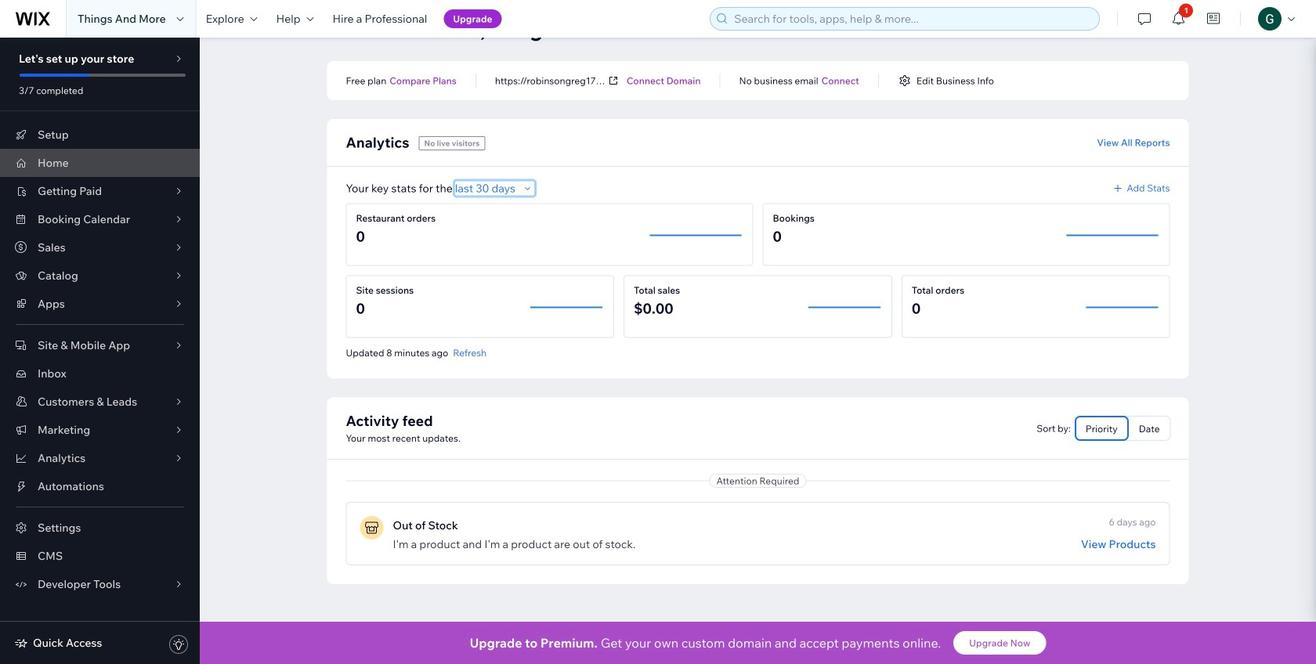 Task type: describe. For each thing, give the bounding box(es) containing it.
sidebar element
[[0, 38, 200, 664]]

Search for tools, apps, help & more... field
[[730, 8, 1095, 30]]



Task type: vqa. For each thing, say whether or not it's contained in the screenshot.
Search for tools, apps, help & more... field
yes



